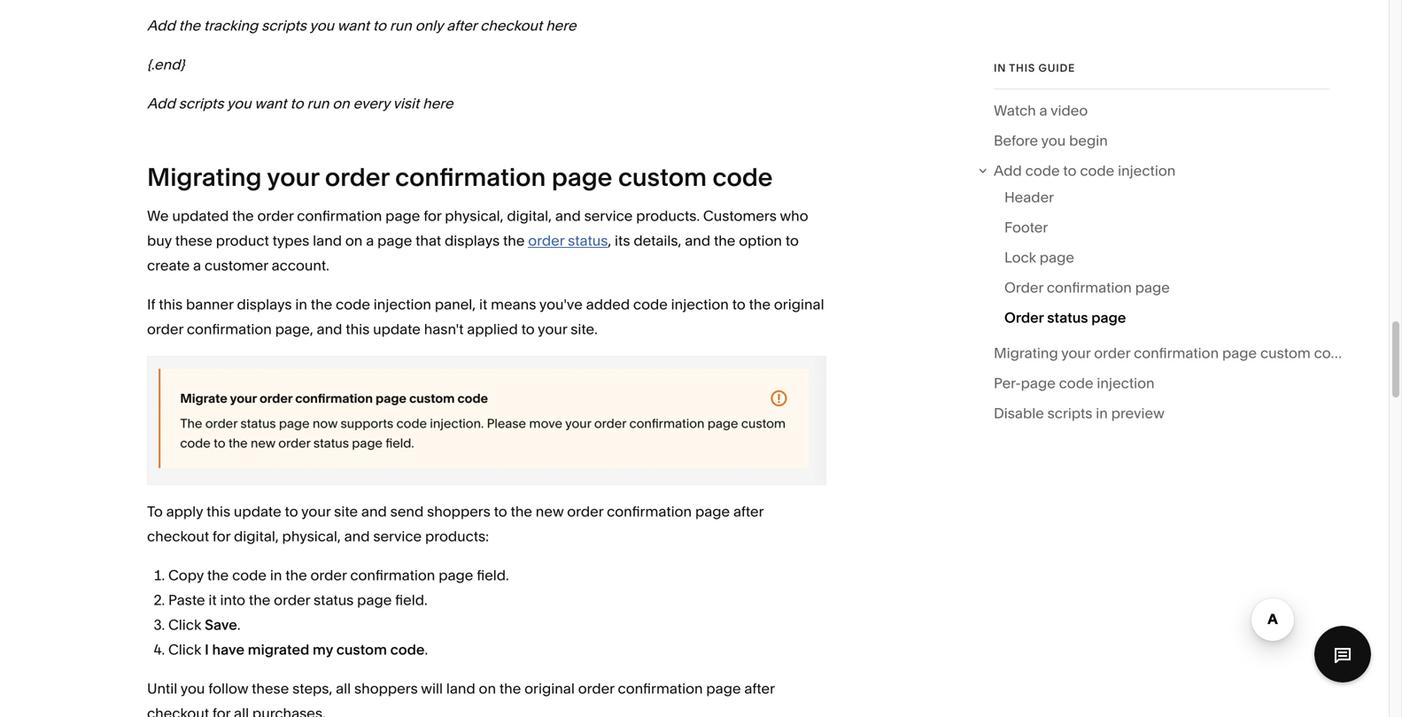 Task type: locate. For each thing, give the bounding box(es) containing it.
0 horizontal spatial land
[[313, 232, 342, 249]]

it up applied
[[479, 296, 487, 313]]

banner
[[186, 296, 233, 313]]

injection
[[1118, 162, 1176, 179], [374, 296, 431, 313], [671, 296, 729, 313], [1097, 375, 1155, 392]]

2 order from the top
[[1004, 309, 1044, 327]]

update
[[373, 321, 421, 338], [234, 503, 281, 520]]

to down before you begin link
[[1063, 162, 1077, 179]]

and down site
[[344, 528, 370, 545]]

to left only
[[373, 17, 386, 34]]

want down tracking
[[254, 95, 287, 112]]

digital, inside to apply this update to your site and send shoppers to the new order confirmation page after checkout for digital, physical, and service products:
[[234, 528, 279, 545]]

2 vertical spatial a
[[193, 257, 201, 274]]

this
[[1009, 62, 1035, 74], [159, 296, 183, 313], [346, 321, 370, 338], [206, 503, 230, 520]]

0 horizontal spatial scripts
[[179, 95, 224, 112]]

your inside if this banner displays in the code injection panel, it means you've added code injection to the original order confirmation page, and this update hasn't applied to your site.
[[538, 321, 567, 338]]

1 vertical spatial want
[[254, 95, 287, 112]]

products:
[[425, 528, 489, 545]]

injection inside dropdown button
[[1118, 162, 1176, 179]]

1 horizontal spatial shoppers
[[427, 503, 490, 520]]

to down means
[[521, 321, 535, 338]]

0 vertical spatial these
[[175, 232, 212, 249]]

0 vertical spatial a
[[1039, 102, 1047, 119]]

order down lock page link
[[1004, 309, 1044, 327]]

physical, down site
[[282, 528, 341, 545]]

added
[[586, 296, 630, 313]]

page inside until you follow these steps, all shoppers will land on the original order confirmation page after checkout for all purchases.
[[706, 680, 741, 697]]

service
[[584, 207, 633, 224], [373, 528, 422, 545]]

in up page,
[[295, 296, 307, 313]]

shoppers left 'will'
[[354, 680, 418, 697]]

displays right that
[[445, 232, 500, 249]]

1 vertical spatial in
[[1096, 405, 1108, 422]]

you down tracking
[[227, 95, 251, 112]]

digital, up into
[[234, 528, 279, 545]]

the left tracking
[[179, 17, 200, 34]]

have
[[212, 641, 244, 658]]

0 vertical spatial add
[[147, 17, 175, 34]]

physical, up , its details, and the option to create a customer account. at the top
[[445, 207, 504, 224]]

into
[[220, 592, 245, 609]]

0 horizontal spatial displays
[[237, 296, 292, 313]]

0 horizontal spatial here
[[423, 95, 453, 112]]

displays up page,
[[237, 296, 292, 313]]

this right apply
[[206, 503, 230, 520]]

visit
[[393, 95, 419, 112]]

. up 'will'
[[425, 641, 428, 658]]

these up purchases. on the bottom left of the page
[[252, 680, 289, 697]]

0 vertical spatial here
[[546, 17, 576, 34]]

1 vertical spatial migrating your order confirmation page custom code
[[994, 345, 1349, 362]]

on right types on the left top of the page
[[345, 232, 363, 249]]

0 vertical spatial shoppers
[[427, 503, 490, 520]]

2 vertical spatial on
[[479, 680, 496, 697]]

land
[[313, 232, 342, 249], [446, 680, 475, 697]]

add code to code injection link
[[994, 159, 1329, 183]]

service up ,
[[584, 207, 633, 224]]

0 horizontal spatial these
[[175, 232, 212, 249]]

order status page link
[[1004, 306, 1126, 336]]

order status page
[[1004, 309, 1126, 327]]

1 horizontal spatial land
[[446, 680, 475, 697]]

migrating your order confirmation page custom code up preview
[[994, 345, 1349, 362]]

in left preview
[[1096, 405, 1108, 422]]

header link
[[1004, 185, 1054, 215]]

update left "hasn't"
[[373, 321, 421, 338]]

displays
[[445, 232, 500, 249], [237, 296, 292, 313]]

the left 'new'
[[511, 503, 532, 520]]

to down who on the top of the page
[[785, 232, 799, 249]]

1 horizontal spatial update
[[373, 321, 421, 338]]

migrating your order confirmation page custom code up we updated the order confirmation page for physical, digital, and service products. customers who buy these product types land on a page that displays the
[[147, 162, 773, 192]]

checkout right only
[[480, 17, 542, 34]]

0 horizontal spatial status
[[314, 592, 354, 609]]

a inside we updated the order confirmation page for physical, digital, and service products. customers who buy these product types land on a page that displays the
[[366, 232, 374, 249]]

save
[[205, 616, 237, 634]]

shoppers inside until you follow these steps, all shoppers will land on the original order confirmation page after checkout for all purchases.
[[354, 680, 418, 697]]

1 horizontal spatial field.
[[477, 567, 509, 584]]

1 vertical spatial all
[[234, 705, 249, 717]]

0 vertical spatial original
[[774, 296, 824, 313]]

add inside add code to code injection dropdown button
[[994, 162, 1022, 179]]

update right apply
[[234, 503, 281, 520]]

0 horizontal spatial update
[[234, 503, 281, 520]]

migrating up per-
[[994, 345, 1058, 362]]

status for order
[[1047, 309, 1088, 327]]

. down into
[[237, 616, 240, 634]]

add down {.end} at the left
[[147, 95, 175, 112]]

on inside we updated the order confirmation page for physical, digital, and service products. customers who buy these product types land on a page that displays the
[[345, 232, 363, 249]]

and up the order status
[[555, 207, 581, 224]]

a left that
[[366, 232, 374, 249]]

the inside to apply this update to your site and send shoppers to the new order confirmation page after checkout for digital, physical, and service products:
[[511, 503, 532, 520]]

1 horizontal spatial it
[[479, 296, 487, 313]]

2 horizontal spatial scripts
[[1047, 405, 1092, 422]]

0 horizontal spatial field.
[[395, 592, 427, 609]]

2 vertical spatial scripts
[[1047, 405, 1092, 422]]

the
[[179, 17, 200, 34], [232, 207, 254, 224], [503, 232, 525, 249], [714, 232, 735, 249], [311, 296, 332, 313], [749, 296, 771, 313], [511, 503, 532, 520], [207, 567, 229, 584], [285, 567, 307, 584], [249, 592, 270, 609], [499, 680, 521, 697]]

and
[[555, 207, 581, 224], [685, 232, 710, 249], [317, 321, 342, 338], [361, 503, 387, 520], [344, 528, 370, 545]]

status down order confirmation page link on the top right of the page
[[1047, 309, 1088, 327]]

1 vertical spatial click
[[168, 641, 201, 658]]

status
[[568, 232, 608, 249], [1047, 309, 1088, 327], [314, 592, 354, 609]]

1 horizontal spatial these
[[252, 680, 289, 697]]

your up types on the left top of the page
[[267, 162, 319, 192]]

page inside to apply this update to your site and send shoppers to the new order confirmation page after checkout for digital, physical, and service products:
[[695, 503, 730, 520]]

if
[[147, 296, 155, 313]]

send
[[390, 503, 424, 520]]

site
[[334, 503, 358, 520]]

your
[[267, 162, 319, 192], [538, 321, 567, 338], [1061, 345, 1091, 362], [301, 503, 331, 520]]

0 horizontal spatial shoppers
[[354, 680, 418, 697]]

1 vertical spatial shoppers
[[354, 680, 418, 697]]

0 vertical spatial .
[[237, 616, 240, 634]]

custom
[[618, 162, 707, 192], [1260, 345, 1311, 362], [336, 641, 387, 658]]

add for add scripts you want to run on every visit here
[[147, 95, 175, 112]]

2 vertical spatial after
[[744, 680, 775, 697]]

the right 'will'
[[499, 680, 521, 697]]

1 vertical spatial a
[[366, 232, 374, 249]]

displays inside if this banner displays in the code injection panel, it means you've added code injection to the original order confirmation page, and this update hasn't applied to your site.
[[237, 296, 292, 313]]

1 horizontal spatial all
[[336, 680, 351, 697]]

the inside until you follow these steps, all shoppers will land on the original order confirmation page after checkout for all purchases.
[[499, 680, 521, 697]]

add
[[147, 17, 175, 34], [147, 95, 175, 112], [994, 162, 1022, 179]]

1 horizontal spatial .
[[425, 641, 428, 658]]

to apply this update to your site and send shoppers to the new order confirmation page after checkout for digital, physical, and service products:
[[147, 503, 764, 545]]

shoppers
[[427, 503, 490, 520], [354, 680, 418, 697]]

and right page,
[[317, 321, 342, 338]]

click left "i"
[[168, 641, 201, 658]]

it left into
[[209, 592, 217, 609]]

1 vertical spatial checkout
[[147, 528, 209, 545]]

land right 'will'
[[446, 680, 475, 697]]

1 vertical spatial after
[[733, 503, 764, 520]]

shoppers inside to apply this update to your site and send shoppers to the new order confirmation page after checkout for digital, physical, and service products:
[[427, 503, 490, 520]]

2 click from the top
[[168, 641, 201, 658]]

add up {.end} at the left
[[147, 17, 175, 34]]

original inside if this banner displays in the code injection panel, it means you've added code injection to the original order confirmation page, and this update hasn't applied to your site.
[[774, 296, 824, 313]]

0 horizontal spatial run
[[307, 95, 329, 112]]

1 vertical spatial these
[[252, 680, 289, 697]]

0 horizontal spatial custom
[[336, 641, 387, 658]]

a left the video
[[1039, 102, 1047, 119]]

0 vertical spatial order
[[1004, 279, 1043, 296]]

1 vertical spatial status
[[1047, 309, 1088, 327]]

0 horizontal spatial it
[[209, 592, 217, 609]]

you up add scripts you want to run on every visit here
[[309, 17, 334, 34]]

checkout down apply
[[147, 528, 209, 545]]

0 vertical spatial update
[[373, 321, 421, 338]]

0 horizontal spatial physical,
[[282, 528, 341, 545]]

run left 'every'
[[307, 95, 329, 112]]

a
[[1039, 102, 1047, 119], [366, 232, 374, 249], [193, 257, 201, 274]]

run
[[390, 17, 412, 34], [307, 95, 329, 112]]

1 horizontal spatial scripts
[[261, 17, 306, 34]]

the down customers
[[714, 232, 735, 249]]

1 vertical spatial .
[[425, 641, 428, 658]]

1 order from the top
[[1004, 279, 1043, 296]]

copy the code in the order confirmation page field. paste it into the order status page field. click save . click i have migrated my custom code .
[[168, 567, 512, 658]]

1 horizontal spatial digital,
[[507, 207, 552, 224]]

physical, inside to apply this update to your site and send shoppers to the new order confirmation page after checkout for digital, physical, and service products:
[[282, 528, 341, 545]]

0 horizontal spatial digital,
[[234, 528, 279, 545]]

in up 'migrated'
[[270, 567, 282, 584]]

for down the follow at bottom
[[213, 705, 230, 717]]

shoppers up "products:"
[[427, 503, 490, 520]]

before you begin link
[[994, 128, 1108, 159]]

scripts down {.end} at the left
[[179, 95, 224, 112]]

2 vertical spatial in
[[270, 567, 282, 584]]

account.
[[272, 257, 329, 274]]

1 vertical spatial land
[[446, 680, 475, 697]]

scripts
[[261, 17, 306, 34], [179, 95, 224, 112], [1047, 405, 1092, 422]]

will
[[421, 680, 443, 697]]

1 horizontal spatial run
[[390, 17, 412, 34]]

0 vertical spatial after
[[446, 17, 477, 34]]

and inside we updated the order confirmation page for physical, digital, and service products. customers who buy these product types land on a page that displays the
[[555, 207, 581, 224]]

every
[[353, 95, 390, 112]]

0 horizontal spatial original
[[524, 680, 575, 697]]

watch a video
[[994, 102, 1088, 119]]

your down you've
[[538, 321, 567, 338]]

footer link
[[1004, 215, 1048, 246]]

confirmation
[[395, 162, 546, 192], [297, 207, 382, 224], [1047, 279, 1132, 296], [187, 321, 272, 338], [1134, 345, 1219, 362], [607, 503, 692, 520], [350, 567, 435, 584], [618, 680, 703, 697]]

1 vertical spatial update
[[234, 503, 281, 520]]

checkout
[[480, 17, 542, 34], [147, 528, 209, 545], [147, 705, 209, 717]]

0 vertical spatial migrating
[[147, 162, 262, 192]]

1 horizontal spatial original
[[774, 296, 824, 313]]

0 horizontal spatial want
[[254, 95, 287, 112]]

this right page,
[[346, 321, 370, 338]]

, its details, and the option to create a customer account.
[[147, 232, 799, 274]]

1 vertical spatial migrating
[[994, 345, 1058, 362]]

migrating
[[147, 162, 262, 192], [994, 345, 1058, 362]]

want
[[337, 17, 369, 34], [254, 95, 287, 112]]

2 vertical spatial add
[[994, 162, 1022, 179]]

2 vertical spatial for
[[213, 705, 230, 717]]

order confirmation page link
[[1004, 276, 1170, 306]]

1 vertical spatial for
[[213, 528, 230, 545]]

and down products.
[[685, 232, 710, 249]]

to inside , its details, and the option to create a customer account.
[[785, 232, 799, 249]]

all
[[336, 680, 351, 697], [234, 705, 249, 717]]

0 vertical spatial it
[[479, 296, 487, 313]]

code
[[713, 162, 773, 192], [1025, 162, 1060, 179], [1080, 162, 1114, 179], [336, 296, 370, 313], [633, 296, 668, 313], [1314, 345, 1349, 362], [1059, 375, 1093, 392], [232, 567, 267, 584], [390, 641, 425, 658]]

new
[[536, 503, 564, 520]]

order down lock
[[1004, 279, 1043, 296]]

1 vertical spatial displays
[[237, 296, 292, 313]]

status left its
[[568, 232, 608, 249]]

disable
[[994, 405, 1044, 422]]

this inside to apply this update to your site and send shoppers to the new order confirmation page after checkout for digital, physical, and service products:
[[206, 503, 230, 520]]

the left the order status
[[503, 232, 525, 249]]

service down send
[[373, 528, 422, 545]]

all down the follow at bottom
[[234, 705, 249, 717]]

1 vertical spatial digital,
[[234, 528, 279, 545]]

0 horizontal spatial service
[[373, 528, 422, 545]]

scripts right tracking
[[261, 17, 306, 34]]

order
[[325, 162, 389, 192], [257, 207, 294, 224], [528, 232, 564, 249], [147, 321, 183, 338], [1094, 345, 1130, 362], [567, 503, 603, 520], [310, 567, 347, 584], [274, 592, 310, 609], [578, 680, 614, 697]]

your left site
[[301, 503, 331, 520]]

confirmation inside we updated the order confirmation page for physical, digital, and service products. customers who buy these product types land on a page that displays the
[[297, 207, 382, 224]]

status up my on the bottom of page
[[314, 592, 354, 609]]

confirmation inside to apply this update to your site and send shoppers to the new order confirmation page after checkout for digital, physical, and service products:
[[607, 503, 692, 520]]

order confirmation page
[[1004, 279, 1170, 296]]

on right 'will'
[[479, 680, 496, 697]]

after inside until you follow these steps, all shoppers will land on the original order confirmation page after checkout for all purchases.
[[744, 680, 775, 697]]

to inside dropdown button
[[1063, 162, 1077, 179]]

add for add the tracking scripts you want to run only after checkout here
[[147, 17, 175, 34]]

0 vertical spatial displays
[[445, 232, 500, 249]]

add for add code to code injection
[[994, 162, 1022, 179]]

preview
[[1111, 405, 1165, 422]]

scripts down per-page code injection link
[[1047, 405, 1092, 422]]

confirmation inside if this banner displays in the code injection panel, it means you've added code injection to the original order confirmation page, and this update hasn't applied to your site.
[[187, 321, 272, 338]]

after
[[446, 17, 477, 34], [733, 503, 764, 520], [744, 680, 775, 697]]

order
[[1004, 279, 1043, 296], [1004, 309, 1044, 327]]

digital,
[[507, 207, 552, 224], [234, 528, 279, 545]]

run left only
[[390, 17, 412, 34]]

1 horizontal spatial physical,
[[445, 207, 504, 224]]

you inside until you follow these steps, all shoppers will land on the original order confirmation page after checkout for all purchases.
[[180, 680, 205, 697]]

a right create
[[193, 257, 201, 274]]

these down updated
[[175, 232, 212, 249]]

on left 'every'
[[332, 95, 350, 112]]

0 vertical spatial land
[[313, 232, 342, 249]]

0 vertical spatial all
[[336, 680, 351, 697]]

all right steps,
[[336, 680, 351, 697]]

1 vertical spatial service
[[373, 528, 422, 545]]

add down before
[[994, 162, 1022, 179]]

1 vertical spatial on
[[345, 232, 363, 249]]

for up that
[[424, 207, 441, 224]]

page
[[552, 162, 612, 192], [385, 207, 420, 224], [377, 232, 412, 249], [1040, 249, 1074, 266], [1135, 279, 1170, 296], [1091, 309, 1126, 327], [1222, 345, 1257, 362], [1021, 375, 1056, 392], [695, 503, 730, 520], [439, 567, 473, 584], [357, 592, 392, 609], [706, 680, 741, 697]]

checkout inside until you follow these steps, all shoppers will land on the original order confirmation page after checkout for all purchases.
[[147, 705, 209, 717]]

0 vertical spatial physical,
[[445, 207, 504, 224]]

0 horizontal spatial .
[[237, 616, 240, 634]]

2 vertical spatial custom
[[336, 641, 387, 658]]

1 horizontal spatial custom
[[618, 162, 707, 192]]

it inside if this banner displays in the code injection panel, it means you've added code injection to the original order confirmation page, and this update hasn't applied to your site.
[[479, 296, 487, 313]]

0 vertical spatial digital,
[[507, 207, 552, 224]]

it
[[479, 296, 487, 313], [209, 592, 217, 609]]

you
[[309, 17, 334, 34], [227, 95, 251, 112], [1041, 132, 1066, 149], [180, 680, 205, 697]]

land right types on the left top of the page
[[313, 232, 342, 249]]

digital, up 'order status' link
[[507, 207, 552, 224]]

lock page
[[1004, 249, 1074, 266]]

2 horizontal spatial status
[[1047, 309, 1088, 327]]

1 vertical spatial physical,
[[282, 528, 341, 545]]

0 vertical spatial status
[[568, 232, 608, 249]]

checkout down until
[[147, 705, 209, 717]]

0 horizontal spatial migrating your order confirmation page custom code
[[147, 162, 773, 192]]

want left only
[[337, 17, 369, 34]]

order for order confirmation page
[[1004, 279, 1043, 296]]

in
[[295, 296, 307, 313], [1096, 405, 1108, 422], [270, 567, 282, 584]]

until
[[147, 680, 177, 697]]

for up into
[[213, 528, 230, 545]]

migrating your order confirmation page custom code
[[147, 162, 773, 192], [994, 345, 1349, 362]]

migrating up updated
[[147, 162, 262, 192]]

click down paste
[[168, 616, 201, 634]]

to
[[373, 17, 386, 34], [290, 95, 303, 112], [1063, 162, 1077, 179], [785, 232, 799, 249], [732, 296, 746, 313], [521, 321, 535, 338], [285, 503, 298, 520], [494, 503, 507, 520]]

1 vertical spatial scripts
[[179, 95, 224, 112]]

you right until
[[180, 680, 205, 697]]

2 vertical spatial status
[[314, 592, 354, 609]]

1 horizontal spatial displays
[[445, 232, 500, 249]]

page,
[[275, 321, 313, 338]]

1 vertical spatial original
[[524, 680, 575, 697]]

1 vertical spatial custom
[[1260, 345, 1311, 362]]

0 vertical spatial custom
[[618, 162, 707, 192]]

in inside if this banner displays in the code injection panel, it means you've added code injection to the original order confirmation page, and this update hasn't applied to your site.
[[295, 296, 307, 313]]

0 horizontal spatial a
[[193, 257, 201, 274]]

per-page code injection
[[994, 375, 1155, 392]]

purchases.
[[252, 705, 326, 717]]

your up per-page code injection
[[1061, 345, 1091, 362]]

physical,
[[445, 207, 504, 224], [282, 528, 341, 545]]



Task type: describe. For each thing, give the bounding box(es) containing it.
land inside we updated the order confirmation page for physical, digital, and service products. customers who buy these product types land on a page that displays the
[[313, 232, 342, 249]]

update inside if this banner displays in the code injection panel, it means you've added code injection to the original order confirmation page, and this update hasn't applied to your site.
[[373, 321, 421, 338]]

0 vertical spatial on
[[332, 95, 350, 112]]

follow
[[208, 680, 248, 697]]

migrating your order confirmation page custom code link
[[994, 341, 1349, 371]]

1 horizontal spatial migrating your order confirmation page custom code
[[994, 345, 1349, 362]]

the up page,
[[311, 296, 332, 313]]

0 vertical spatial field.
[[477, 567, 509, 584]]

physical, inside we updated the order confirmation page for physical, digital, and service products. customers who buy these product types land on a page that displays the
[[445, 207, 504, 224]]

and inside if this banner displays in the code injection panel, it means you've added code injection to the original order confirmation page, and this update hasn't applied to your site.
[[317, 321, 342, 338]]

the right into
[[249, 592, 270, 609]]

land inside until you follow these steps, all shoppers will land on the original order confirmation page after checkout for all purchases.
[[446, 680, 475, 697]]

steps,
[[292, 680, 332, 697]]

before you begin
[[994, 132, 1108, 149]]

scripts for add
[[179, 95, 224, 112]]

tracking
[[204, 17, 258, 34]]

order status link
[[528, 232, 608, 249]]

add code to code injection
[[994, 162, 1176, 179]]

add scripts you want to run on every visit here
[[147, 95, 453, 112]]

site.
[[571, 321, 598, 338]]

lock
[[1004, 249, 1036, 266]]

watch a video link
[[994, 98, 1088, 128]]

status for order
[[568, 232, 608, 249]]

for inside until you follow these steps, all shoppers will land on the original order confirmation page after checkout for all purchases.
[[213, 705, 230, 717]]

to
[[147, 503, 163, 520]]

apply
[[166, 503, 203, 520]]

panel,
[[435, 296, 476, 313]]

guide
[[1039, 62, 1075, 74]]

the up product
[[232, 207, 254, 224]]

we updated the order confirmation page for physical, digital, and service products. customers who buy these product types land on a page that displays the
[[147, 207, 808, 249]]

disable scripts in preview
[[994, 405, 1165, 422]]

in
[[994, 62, 1006, 74]]

custom inside copy the code in the order confirmation page field. paste it into the order status page field. click save . click i have migrated my custom code .
[[336, 641, 387, 658]]

the down option
[[749, 296, 771, 313]]

order status
[[528, 232, 608, 249]]

only
[[415, 17, 443, 34]]

begin
[[1069, 132, 1108, 149]]

after inside to apply this update to your site and send shoppers to the new order confirmation page after checkout for digital, physical, and service products:
[[733, 503, 764, 520]]

0 vertical spatial migrating your order confirmation page custom code
[[147, 162, 773, 192]]

1 click from the top
[[168, 616, 201, 634]]

the inside , its details, and the option to create a customer account.
[[714, 232, 735, 249]]

to left 'new'
[[494, 503, 507, 520]]

2 horizontal spatial in
[[1096, 405, 1108, 422]]

i
[[205, 641, 209, 658]]

this right in
[[1009, 62, 1035, 74]]

this right 'if'
[[159, 296, 183, 313]]

and right site
[[361, 503, 387, 520]]

lock page link
[[1004, 246, 1074, 276]]

1 vertical spatial run
[[307, 95, 329, 112]]

footer
[[1004, 219, 1048, 236]]

a inside , its details, and the option to create a customer account.
[[193, 257, 201, 274]]

copy
[[168, 567, 204, 584]]

0 vertical spatial checkout
[[480, 17, 542, 34]]

status inside copy the code in the order confirmation page field. paste it into the order status page field. click save . click i have migrated my custom code .
[[314, 592, 354, 609]]

digital, inside we updated the order confirmation page for physical, digital, and service products. customers who buy these product types land on a page that displays the
[[507, 207, 552, 224]]

create
[[147, 257, 190, 274]]

scripts for disable
[[1047, 405, 1092, 422]]

checkout inside to apply this update to your site and send shoppers to the new order confirmation page after checkout for digital, physical, and service products:
[[147, 528, 209, 545]]

that
[[416, 232, 441, 249]]

until you follow these steps, all shoppers will land on the original order confirmation page after checkout for all purchases.
[[147, 680, 775, 717]]

types
[[272, 232, 309, 249]]

who
[[780, 207, 808, 224]]

on inside until you follow these steps, all shoppers will land on the original order confirmation page after checkout for all purchases.
[[479, 680, 496, 697]]

to left site
[[285, 503, 298, 520]]

my
[[313, 641, 333, 658]]

if this banner displays in the code injection panel, it means you've added code injection to the original order confirmation page, and this update hasn't applied to your site.
[[147, 296, 824, 338]]

watch
[[994, 102, 1036, 119]]

your inside to apply this update to your site and send shoppers to the new order confirmation page after checkout for digital, physical, and service products:
[[301, 503, 331, 520]]

1 horizontal spatial want
[[337, 17, 369, 34]]

order inside until you follow these steps, all shoppers will land on the original order confirmation page after checkout for all purchases.
[[578, 680, 614, 697]]

to left 'every'
[[290, 95, 303, 112]]

in this guide
[[994, 62, 1075, 74]]

displays inside we updated the order confirmation page for physical, digital, and service products. customers who buy these product types land on a page that displays the
[[445, 232, 500, 249]]

paste
[[168, 592, 205, 609]]

order for order status page
[[1004, 309, 1044, 327]]

header
[[1004, 189, 1054, 206]]

the up into
[[207, 567, 229, 584]]

hasn't
[[424, 321, 464, 338]]

migrateorderconfirmationcode.png image
[[147, 356, 826, 485]]

video
[[1051, 102, 1088, 119]]

confirmation inside until you follow these steps, all shoppers will land on the original order confirmation page after checkout for all purchases.
[[618, 680, 703, 697]]

order inside we updated the order confirmation page for physical, digital, and service products. customers who buy these product types land on a page that displays the
[[257, 207, 294, 224]]

original inside until you follow these steps, all shoppers will land on the original order confirmation page after checkout for all purchases.
[[524, 680, 575, 697]]

order inside to apply this update to your site and send shoppers to the new order confirmation page after checkout for digital, physical, and service products:
[[567, 503, 603, 520]]

per-page code injection link
[[994, 371, 1155, 401]]

2 horizontal spatial custom
[[1260, 345, 1311, 362]]

updated
[[172, 207, 229, 224]]

0 horizontal spatial all
[[234, 705, 249, 717]]

option
[[739, 232, 782, 249]]

1 horizontal spatial here
[[546, 17, 576, 34]]

these inside until you follow these steps, all shoppers will land on the original order confirmation page after checkout for all purchases.
[[252, 680, 289, 697]]

you down watch a video link
[[1041, 132, 1066, 149]]

product
[[216, 232, 269, 249]]

1 horizontal spatial migrating
[[994, 345, 1058, 362]]

,
[[608, 232, 611, 249]]

order inside if this banner displays in the code injection panel, it means you've added code injection to the original order confirmation page, and this update hasn't applied to your site.
[[147, 321, 183, 338]]

we
[[147, 207, 169, 224]]

for inside to apply this update to your site and send shoppers to the new order confirmation page after checkout for digital, physical, and service products:
[[213, 528, 230, 545]]

service inside to apply this update to your site and send shoppers to the new order confirmation page after checkout for digital, physical, and service products:
[[373, 528, 422, 545]]

the up 'migrated'
[[285, 567, 307, 584]]

products.
[[636, 207, 700, 224]]

1 vertical spatial here
[[423, 95, 453, 112]]

in inside copy the code in the order confirmation page field. paste it into the order status page field. click save . click i have migrated my custom code .
[[270, 567, 282, 584]]

you've
[[539, 296, 583, 313]]

0 vertical spatial run
[[390, 17, 412, 34]]

migrated
[[248, 641, 309, 658]]

confirmation inside copy the code in the order confirmation page field. paste it into the order status page field. click save . click i have migrated my custom code .
[[350, 567, 435, 584]]

update inside to apply this update to your site and send shoppers to the new order confirmation page after checkout for digital, physical, and service products:
[[234, 503, 281, 520]]

buy
[[147, 232, 172, 249]]

customers
[[703, 207, 777, 224]]

{.end}
[[147, 56, 185, 73]]

means
[[491, 296, 536, 313]]

to down option
[[732, 296, 746, 313]]

applied
[[467, 321, 518, 338]]

it inside copy the code in the order confirmation page field. paste it into the order status page field. click save . click i have migrated my custom code .
[[209, 592, 217, 609]]

before
[[994, 132, 1038, 149]]

service inside we updated the order confirmation page for physical, digital, and service products. customers who buy these product types land on a page that displays the
[[584, 207, 633, 224]]

these inside we updated the order confirmation page for physical, digital, and service products. customers who buy these product types land on a page that displays the
[[175, 232, 212, 249]]

its
[[615, 232, 630, 249]]

1 vertical spatial field.
[[395, 592, 427, 609]]

disable scripts in preview link
[[994, 401, 1165, 432]]

and inside , its details, and the option to create a customer account.
[[685, 232, 710, 249]]

per-
[[994, 375, 1021, 392]]

add the tracking scripts you want to run only after checkout here
[[147, 17, 576, 34]]

add code to code injection button
[[974, 159, 1329, 183]]

for inside we updated the order confirmation page for physical, digital, and service products. customers who buy these product types land on a page that displays the
[[424, 207, 441, 224]]

details,
[[634, 232, 681, 249]]

customer
[[205, 257, 268, 274]]



Task type: vqa. For each thing, say whether or not it's contained in the screenshot.
slideshow banner link
no



